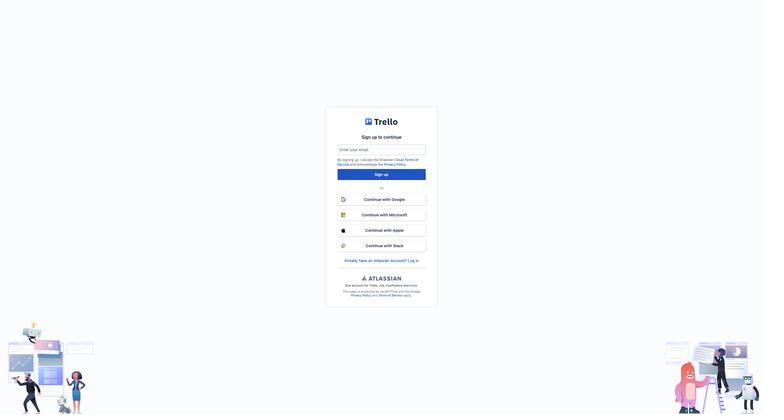 Task type: vqa. For each thing, say whether or not it's contained in the screenshot.
the top zone
no



Task type: describe. For each thing, give the bounding box(es) containing it.
0 vertical spatial privacy policy link
[[384, 163, 406, 167]]

to
[[378, 135, 383, 140]]

for
[[365, 284, 369, 288]]

by
[[376, 290, 379, 294]]

one account for trello, jira, confluence and more .
[[345, 284, 418, 288]]

more link
[[410, 284, 417, 288]]

of inside cloud terms of service
[[415, 158, 419, 162]]

privacy inside this page is protected by recaptcha and the google privacy policy and terms of service apply.
[[351, 294, 362, 298]]

and down by
[[372, 294, 378, 298]]

more
[[410, 284, 417, 288]]

signing
[[343, 158, 354, 162]]

cloud terms of service link
[[338, 158, 419, 167]]

i
[[361, 158, 361, 162]]

in
[[416, 259, 419, 263]]

service inside this page is protected by recaptcha and the google privacy policy and terms of service apply.
[[392, 294, 403, 298]]

apply.
[[404, 294, 412, 298]]

1 vertical spatial privacy policy link
[[351, 294, 371, 298]]

up for sign up to continue
[[372, 135, 377, 140]]

recaptcha
[[380, 290, 398, 294]]

apple
[[393, 228, 404, 233]]

protected
[[361, 290, 375, 294]]

and left 'more'
[[404, 284, 409, 288]]

and up apply.
[[399, 290, 404, 294]]

sign for sign up to continue
[[362, 135, 371, 140]]

service inside cloud terms of service
[[338, 163, 349, 167]]

continue with apple
[[366, 228, 404, 233]]

by signing up, i accept the atlassian
[[338, 158, 395, 162]]

already have an atlassian account? log in
[[345, 259, 419, 263]]

sign up button
[[338, 169, 426, 180]]

cloud terms of service
[[338, 158, 419, 167]]

up,
[[355, 158, 360, 162]]

continue with apple button
[[338, 225, 426, 236]]

jira,
[[379, 284, 385, 288]]

1 horizontal spatial policy
[[397, 163, 406, 167]]

with for apple
[[384, 228, 392, 233]]

by
[[338, 158, 342, 162]]

with for slack
[[384, 244, 392, 248]]

continue with microsoft button
[[338, 210, 426, 221]]

with for microsoft
[[380, 213, 388, 218]]

continue with microsoft
[[362, 213, 408, 218]]

sign up to continue main content
[[327, 108, 437, 307]]

continue with slack
[[366, 244, 404, 248]]

slack
[[393, 244, 404, 248]]



Task type: locate. For each thing, give the bounding box(es) containing it.
already
[[345, 259, 358, 263]]

0 horizontal spatial .
[[406, 163, 407, 167]]

continue inside button
[[366, 244, 383, 248]]

continue for continue with microsoft
[[362, 213, 379, 218]]

sign up to continue
[[362, 135, 402, 140]]

is
[[358, 290, 360, 294]]

1 vertical spatial up
[[384, 172, 389, 177]]

sign up
[[375, 172, 389, 177]]

1 horizontal spatial terms
[[405, 158, 414, 162]]

0 horizontal spatial policy
[[363, 294, 371, 298]]

continue for continue with slack
[[366, 244, 383, 248]]

with inside 'button'
[[384, 228, 392, 233]]

and
[[350, 163, 356, 167], [404, 284, 409, 288], [399, 290, 404, 294], [372, 294, 378, 298]]

0 horizontal spatial service
[[338, 163, 349, 167]]

.
[[406, 163, 407, 167], [417, 284, 418, 288]]

account?
[[391, 259, 407, 263]]

1 horizontal spatial of
[[415, 158, 419, 162]]

1 vertical spatial the
[[378, 163, 383, 167]]

atlassian up and acknowledge the privacy policy . on the top of the page
[[380, 158, 394, 162]]

of inside this page is protected by recaptcha and the google privacy policy and terms of service apply.
[[388, 294, 391, 298]]

the up sign up
[[378, 163, 383, 167]]

of
[[415, 158, 419, 162], [388, 294, 391, 298]]

sign left to
[[362, 135, 371, 140]]

continue for continue with apple
[[366, 228, 383, 233]]

trello,
[[369, 284, 378, 288]]

1 horizontal spatial .
[[417, 284, 418, 288]]

this page is protected by recaptcha and the google privacy policy and terms of service apply.
[[343, 290, 421, 298]]

with
[[383, 197, 391, 202], [380, 213, 388, 218], [384, 228, 392, 233], [384, 244, 392, 248]]

continue
[[384, 135, 402, 140]]

privacy down cloud
[[384, 163, 396, 167]]

0 vertical spatial google
[[392, 197, 405, 202]]

1 vertical spatial terms
[[378, 294, 387, 298]]

continue
[[364, 197, 382, 202], [362, 213, 379, 218], [366, 228, 383, 233], [366, 244, 383, 248]]

0 vertical spatial up
[[372, 135, 377, 140]]

microsoft
[[389, 213, 408, 218]]

continue up continue with microsoft button
[[364, 197, 382, 202]]

policy
[[397, 163, 406, 167], [363, 294, 371, 298]]

and down up, at the left
[[350, 163, 356, 167]]

0 horizontal spatial up
[[372, 135, 377, 140]]

continue with slack button
[[338, 241, 426, 252]]

terms inside cloud terms of service
[[405, 158, 414, 162]]

with inside button
[[384, 244, 392, 248]]

1 vertical spatial google
[[410, 290, 421, 294]]

terms of service link
[[378, 294, 403, 298]]

0 horizontal spatial sign
[[362, 135, 371, 140]]

1 vertical spatial service
[[392, 294, 403, 298]]

confluence
[[386, 284, 403, 288]]

continue for continue with google
[[364, 197, 382, 202]]

trello image
[[366, 117, 398, 128], [366, 117, 398, 128]]

service down 'by' in the left top of the page
[[338, 163, 349, 167]]

atlassian
[[380, 158, 394, 162], [374, 259, 390, 263]]

1 vertical spatial policy
[[363, 294, 371, 298]]

up for sign up
[[384, 172, 389, 177]]

0 vertical spatial sign
[[362, 135, 371, 140]]

with for google
[[383, 197, 391, 202]]

continue with google
[[364, 197, 405, 202]]

0 vertical spatial policy
[[397, 163, 406, 167]]

0 vertical spatial terms
[[405, 158, 414, 162]]

the up and acknowledge the privacy policy . on the top of the page
[[374, 158, 379, 162]]

terms down by
[[378, 294, 387, 298]]

1 horizontal spatial up
[[384, 172, 389, 177]]

1 vertical spatial sign
[[375, 172, 383, 177]]

acknowledge
[[357, 163, 377, 167]]

continue with google button
[[338, 194, 426, 205]]

up down and acknowledge the privacy policy . on the top of the page
[[384, 172, 389, 177]]

1 horizontal spatial sign
[[375, 172, 383, 177]]

continue down 'continue with google' button at the top
[[362, 213, 379, 218]]

of right cloud
[[415, 158, 419, 162]]

privacy down is
[[351, 294, 362, 298]]

0 vertical spatial service
[[338, 163, 349, 167]]

sign for sign up
[[375, 172, 383, 177]]

google inside this page is protected by recaptcha and the google privacy policy and terms of service apply.
[[410, 290, 421, 294]]

policy inside this page is protected by recaptcha and the google privacy policy and terms of service apply.
[[363, 294, 371, 298]]

service down recaptcha
[[392, 294, 403, 298]]

google
[[392, 197, 405, 202], [410, 290, 421, 294]]

terms
[[405, 158, 414, 162], [378, 294, 387, 298]]

up
[[372, 135, 377, 140], [384, 172, 389, 177]]

privacy
[[384, 163, 396, 167], [351, 294, 362, 298]]

1 vertical spatial .
[[417, 284, 418, 288]]

1 horizontal spatial privacy policy link
[[384, 163, 406, 167]]

0 horizontal spatial privacy policy link
[[351, 294, 371, 298]]

continue up the an
[[366, 244, 383, 248]]

of down recaptcha
[[388, 294, 391, 298]]

up left to
[[372, 135, 377, 140]]

cloud
[[395, 158, 404, 162]]

1 horizontal spatial service
[[392, 294, 403, 298]]

. right confluence
[[417, 284, 418, 288]]

0 horizontal spatial google
[[392, 197, 405, 202]]

with up continue with microsoft
[[383, 197, 391, 202]]

sign inside button
[[375, 172, 383, 177]]

1 horizontal spatial google
[[410, 290, 421, 294]]

with left slack
[[384, 244, 392, 248]]

continue down continue with microsoft button
[[366, 228, 383, 233]]

accept
[[362, 158, 373, 162]]

terms right cloud
[[405, 158, 414, 162]]

atlassian right the an
[[374, 259, 390, 263]]

1 vertical spatial of
[[388, 294, 391, 298]]

policy down 'protected'
[[363, 294, 371, 298]]

the up apply.
[[405, 290, 410, 294]]

terms inside this page is protected by recaptcha and the google privacy policy and terms of service apply.
[[378, 294, 387, 298]]

privacy policy link
[[384, 163, 406, 167], [351, 294, 371, 298]]

0 vertical spatial atlassian
[[380, 158, 394, 162]]

0 horizontal spatial terms
[[378, 294, 387, 298]]

google down 'more'
[[410, 290, 421, 294]]

google inside button
[[392, 197, 405, 202]]

with left apple
[[384, 228, 392, 233]]

the inside this page is protected by recaptcha and the google privacy policy and terms of service apply.
[[405, 290, 410, 294]]

already have an atlassian account? log in link
[[345, 259, 419, 263]]

continue inside 'button'
[[366, 228, 383, 233]]

sign
[[362, 135, 371, 140], [375, 172, 383, 177]]

0 vertical spatial .
[[406, 163, 407, 167]]

0 vertical spatial of
[[415, 158, 419, 162]]

privacy policy link down cloud
[[384, 163, 406, 167]]

log
[[408, 259, 415, 263]]

0 horizontal spatial of
[[388, 294, 391, 298]]

policy down cloud
[[397, 163, 406, 167]]

Enter your email email field
[[338, 145, 425, 155]]

the
[[374, 158, 379, 162], [378, 163, 383, 167], [405, 290, 410, 294]]

1 vertical spatial privacy
[[351, 294, 362, 298]]

sign down and acknowledge the privacy policy . on the top of the page
[[375, 172, 383, 177]]

an
[[368, 259, 373, 263]]

1 vertical spatial atlassian
[[374, 259, 390, 263]]

google up microsoft
[[392, 197, 405, 202]]

0 horizontal spatial privacy
[[351, 294, 362, 298]]

account
[[352, 284, 364, 288]]

page
[[350, 290, 357, 294]]

service
[[338, 163, 349, 167], [392, 294, 403, 298]]

. up sign up button
[[406, 163, 407, 167]]

with left microsoft
[[380, 213, 388, 218]]

0 vertical spatial privacy
[[384, 163, 396, 167]]

atlassian image
[[362, 275, 401, 282], [362, 275, 401, 282]]

and acknowledge the privacy policy .
[[349, 163, 407, 167]]

1 horizontal spatial privacy
[[384, 163, 396, 167]]

this
[[343, 290, 349, 294]]

privacy policy link down is
[[351, 294, 371, 298]]

up inside button
[[384, 172, 389, 177]]

2 vertical spatial the
[[405, 290, 410, 294]]

one
[[345, 284, 351, 288]]

have
[[359, 259, 367, 263]]

0 vertical spatial the
[[374, 158, 379, 162]]



